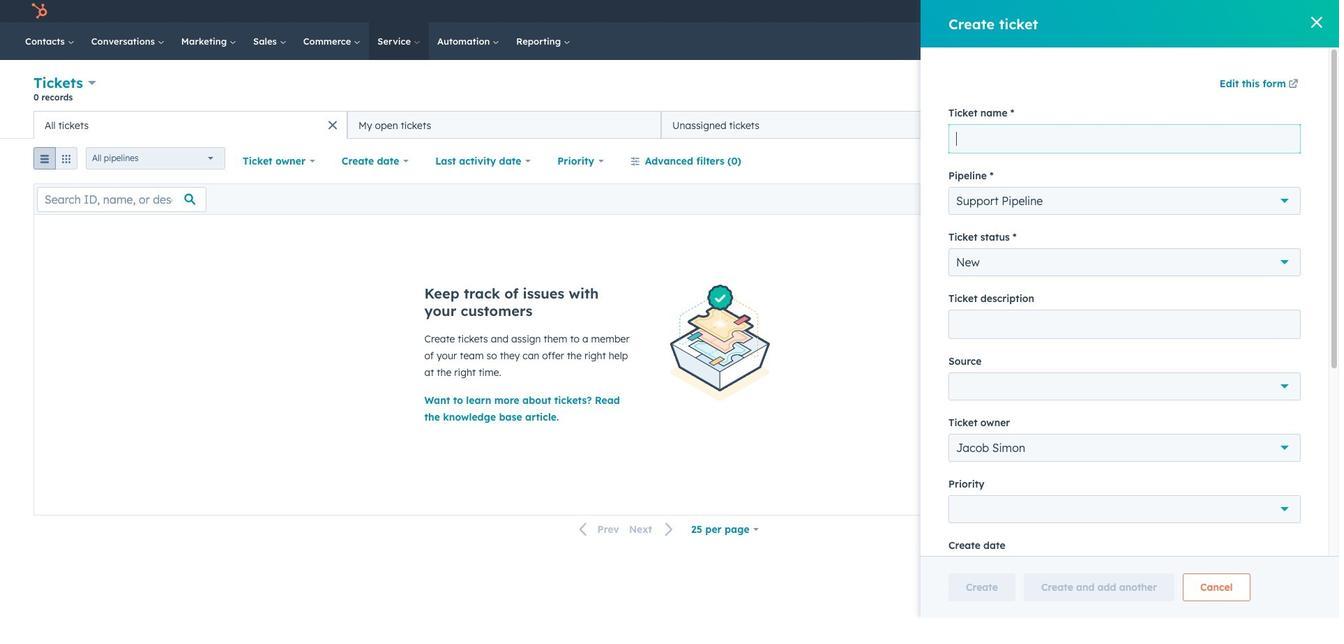 Task type: describe. For each thing, give the bounding box(es) containing it.
jacob simon image
[[1240, 5, 1253, 17]]

Search ID, name, or description search field
[[37, 187, 207, 212]]

pagination navigation
[[571, 521, 683, 539]]

Search HubSpot search field
[[1133, 29, 1291, 53]]

marketplaces image
[[1135, 6, 1147, 19]]



Task type: locate. For each thing, give the bounding box(es) containing it.
group
[[33, 147, 77, 175]]

menu
[[1033, 0, 1323, 22]]

banner
[[33, 73, 1306, 111]]



Task type: vqa. For each thing, say whether or not it's contained in the screenshot.
Menu
yes



